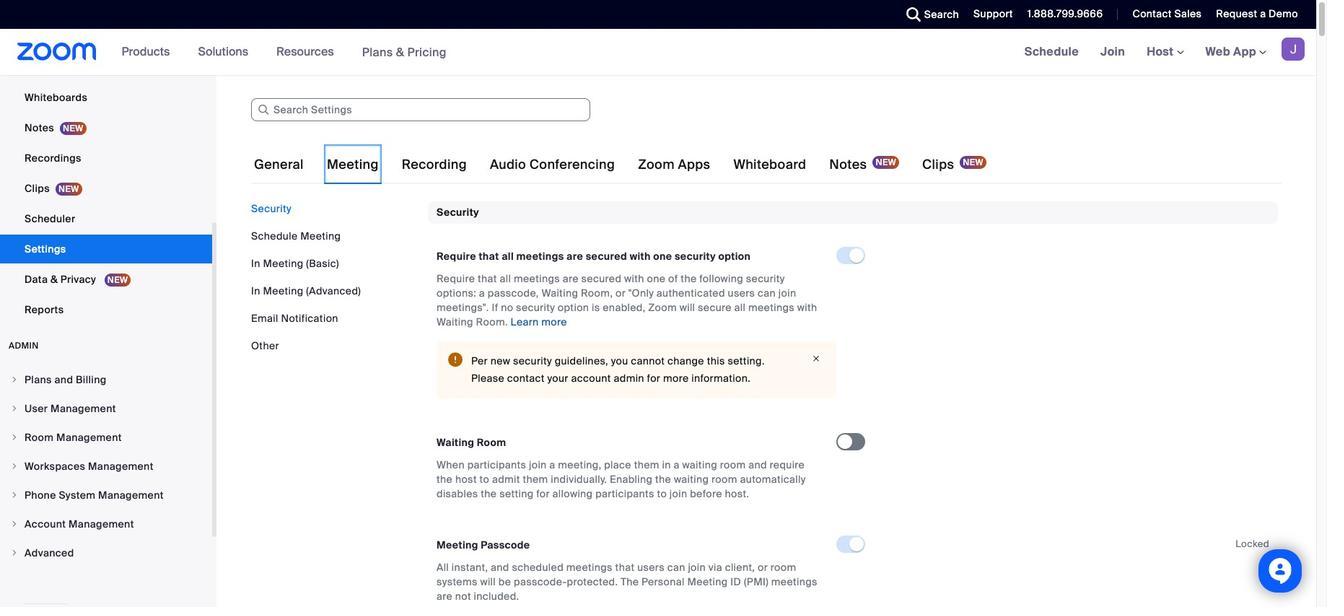 Task type: describe. For each thing, give the bounding box(es) containing it.
host
[[455, 473, 477, 486]]

management for account management
[[69, 518, 134, 530]]

profile picture image
[[1282, 38, 1305, 61]]

contact sales
[[1133, 7, 1202, 20]]

require for require that all meetings are secured with one security option
[[437, 250, 476, 263]]

authenticated
[[657, 287, 725, 300]]

a inside require that all meetings are secured with one of the following security options: a passcode, waiting room, or "only authenticated users can join meetings". if no security option is enabled, zoom will secure all meetings with waiting room.
[[479, 287, 485, 300]]

recordings link
[[0, 144, 212, 173]]

require
[[770, 459, 805, 472]]

1 horizontal spatial to
[[657, 487, 667, 500]]

no
[[501, 301, 513, 314]]

user
[[25, 402, 48, 415]]

right image for room
[[10, 433, 19, 442]]

passcode,
[[488, 287, 539, 300]]

of
[[668, 272, 678, 285]]

one for of
[[647, 272, 666, 285]]

a left demo on the right of the page
[[1260, 7, 1266, 20]]

for inside when participants join a meeting, place them in a waiting room and require the host to admit them individually. enabling the waiting room automatically disables the setting for allowing participants to join before host.
[[536, 487, 550, 500]]

zoom inside require that all meetings are secured with one of the following security options: a passcode, waiting room, or "only authenticated users can join meetings". if no security option is enabled, zoom will secure all meetings with waiting room.
[[648, 301, 677, 314]]

0 vertical spatial more
[[542, 316, 567, 329]]

room inside 'menu item'
[[25, 431, 54, 444]]

join inside require that all meetings are secured with one of the following security options: a passcode, waiting room, or "only authenticated users can join meetings". if no security option is enabled, zoom will secure all meetings with waiting room.
[[779, 287, 796, 300]]

and inside menu item
[[54, 373, 73, 386]]

meetings".
[[437, 301, 489, 314]]

web
[[1206, 44, 1231, 59]]

& for pricing
[[396, 44, 404, 60]]

one for security
[[653, 250, 672, 263]]

account
[[25, 518, 66, 530]]

room management menu item
[[0, 424, 212, 451]]

plans and billing
[[25, 373, 107, 386]]

scheduled
[[512, 561, 564, 574]]

zoom logo image
[[17, 43, 96, 61]]

recordings
[[25, 152, 81, 165]]

0 vertical spatial option
[[719, 250, 751, 263]]

learn
[[511, 316, 539, 329]]

more inside 'per new security guidelines, you cannot change this setting. please contact your account admin for more information.'
[[663, 372, 689, 385]]

your
[[547, 372, 569, 385]]

pricing
[[407, 44, 447, 60]]

setting.
[[728, 355, 765, 368]]

whiteboard
[[734, 156, 806, 173]]

menu bar containing security
[[251, 201, 417, 353]]

& for privacy
[[50, 273, 58, 286]]

meeting passcode
[[437, 539, 530, 552]]

join link
[[1090, 29, 1136, 75]]

management inside phone system management menu item
[[98, 489, 164, 502]]

new
[[491, 355, 510, 368]]

be
[[499, 576, 511, 589]]

zoom inside tabs of my account settings page tab list
[[638, 156, 675, 173]]

with for security
[[630, 250, 651, 263]]

id
[[731, 576, 741, 589]]

warning image
[[448, 353, 463, 367]]

cannot
[[631, 355, 665, 368]]

in meeting (advanced) link
[[251, 284, 361, 297]]

you
[[611, 355, 628, 368]]

admin
[[614, 372, 644, 385]]

phone system management menu item
[[0, 481, 212, 509]]

per new security guidelines, you cannot change this setting. please contact your account admin for more information.
[[471, 355, 765, 385]]

right image for plans
[[10, 375, 19, 384]]

management for room management
[[56, 431, 122, 444]]

1.888.799.9666 button up join
[[1017, 0, 1107, 29]]

right image for phone
[[10, 491, 19, 499]]

reports link
[[0, 295, 212, 324]]

0 vertical spatial waiting
[[542, 287, 578, 300]]

solutions
[[198, 44, 248, 59]]

schedule link
[[1014, 29, 1090, 75]]

enabled,
[[603, 301, 646, 314]]

advanced
[[25, 546, 74, 559]]

sales
[[1175, 7, 1202, 20]]

security inside menu bar
[[251, 202, 291, 215]]

waiting room
[[437, 436, 506, 449]]

require that all meetings are secured with one security option
[[437, 250, 751, 263]]

information.
[[692, 372, 751, 385]]

admin
[[9, 340, 39, 352]]

settings
[[25, 243, 66, 256]]

personal devices link
[[0, 53, 212, 82]]

when
[[437, 459, 465, 472]]

side navigation navigation
[[0, 0, 217, 607]]

0 vertical spatial room
[[720, 459, 746, 472]]

schedule for schedule
[[1025, 44, 1079, 59]]

and inside all instant, and scheduled meetings that users can join via client, or room systems will be passcode-protected. the personal meeting id (pmi) meetings are not included.
[[491, 561, 509, 574]]

enabling
[[610, 473, 653, 486]]

personal inside all instant, and scheduled meetings that users can join via client, or room systems will be passcode-protected. the personal meeting id (pmi) meetings are not included.
[[642, 576, 685, 589]]

require for require that all meetings are secured with one of the following security options: a passcode, waiting room, or "only authenticated users can join meetings". if no security option is enabled, zoom will secure all meetings with waiting room.
[[437, 272, 475, 285]]

a right in
[[674, 459, 680, 472]]

request a demo
[[1216, 7, 1298, 20]]

0 horizontal spatial participants
[[467, 459, 526, 472]]

not
[[455, 590, 471, 603]]

email notification link
[[251, 312, 338, 325]]

audio conferencing
[[490, 156, 615, 173]]

resources
[[277, 44, 334, 59]]

notes link
[[0, 113, 212, 142]]

join inside all instant, and scheduled meetings that users can join via client, or room systems will be passcode-protected. the personal meeting id (pmi) meetings are not included.
[[688, 561, 706, 574]]

that for require that all meetings are secured with one of the following security options: a passcode, waiting room, or "only authenticated users can join meetings". if no security option is enabled, zoom will secure all meetings with waiting room.
[[478, 272, 497, 285]]

are for security
[[567, 250, 583, 263]]

user management
[[25, 402, 116, 415]]

option inside require that all meetings are secured with one of the following security options: a passcode, waiting room, or "only authenticated users can join meetings". if no security option is enabled, zoom will secure all meetings with waiting room.
[[558, 301, 589, 314]]

email
[[251, 312, 278, 325]]

secured for security
[[586, 250, 627, 263]]

products button
[[122, 29, 176, 75]]

locked
[[1236, 538, 1270, 550]]

plans for plans and billing
[[25, 373, 52, 386]]

management for workspaces management
[[88, 460, 154, 473]]

host
[[1147, 44, 1177, 59]]

solutions button
[[198, 29, 255, 75]]

admin menu menu
[[0, 366, 212, 568]]

before
[[690, 487, 722, 500]]

search
[[924, 8, 959, 21]]

and inside when participants join a meeting, place them in a waiting room and require the host to admit them individually. enabling the waiting room automatically disables the setting for allowing participants to join before host.
[[749, 459, 767, 472]]

2 vertical spatial waiting
[[437, 436, 474, 449]]

data & privacy link
[[0, 265, 212, 294]]

is
[[592, 301, 600, 314]]

workspaces
[[25, 460, 85, 473]]

other link
[[251, 339, 279, 352]]

place
[[604, 459, 631, 472]]

automatically
[[740, 473, 806, 486]]

systems
[[437, 576, 478, 589]]

support
[[974, 7, 1013, 20]]

passcode-
[[514, 576, 567, 589]]

right image inside advanced menu item
[[10, 549, 19, 557]]

that inside all instant, and scheduled meetings that users can join via client, or room systems will be passcode-protected. the personal meeting id (pmi) meetings are not included.
[[615, 561, 635, 574]]

0 vertical spatial waiting
[[682, 459, 717, 472]]

1 vertical spatial waiting
[[674, 473, 709, 486]]

apps
[[678, 156, 711, 173]]

room inside 'security' "element"
[[477, 436, 506, 449]]

admit
[[492, 473, 520, 486]]

passcode
[[481, 539, 530, 552]]

disables
[[437, 487, 478, 500]]

1 vertical spatial waiting
[[437, 316, 473, 329]]

contact
[[507, 372, 545, 385]]

scheduler link
[[0, 204, 212, 233]]

host.
[[725, 487, 749, 500]]

clips link
[[0, 174, 212, 203]]

1.888.799.9666
[[1028, 7, 1103, 20]]

demo
[[1269, 7, 1298, 20]]

when participants join a meeting, place them in a waiting room and require the host to admit them individually. enabling the waiting room automatically disables the setting for allowing participants to join before host.
[[437, 459, 806, 500]]

security up learn more
[[516, 301, 555, 314]]

clips inside personal menu 'menu'
[[25, 182, 50, 195]]

security inside 'per new security guidelines, you cannot change this setting. please contact your account admin for more information.'
[[513, 355, 552, 368]]

in
[[662, 459, 671, 472]]

audio
[[490, 156, 526, 173]]

are for of
[[563, 272, 579, 285]]

the down admit
[[481, 487, 497, 500]]

personal inside 'menu'
[[25, 61, 68, 74]]

join
[[1101, 44, 1125, 59]]

data
[[25, 273, 48, 286]]

per
[[471, 355, 488, 368]]

meeting,
[[558, 459, 602, 472]]

0 vertical spatial to
[[480, 473, 489, 486]]

room.
[[476, 316, 508, 329]]



Task type: locate. For each thing, give the bounding box(es) containing it.
1 vertical spatial in
[[251, 284, 260, 297]]

1 horizontal spatial or
[[758, 561, 768, 574]]

for
[[647, 372, 661, 385], [536, 487, 550, 500]]

are left 'not'
[[437, 590, 453, 603]]

2 vertical spatial and
[[491, 561, 509, 574]]

per new security guidelines, you cannot change this setting. please contact your account admin for more information. alert
[[437, 341, 837, 399]]

room up admit
[[477, 436, 506, 449]]

with
[[630, 250, 651, 263], [624, 272, 644, 285], [797, 301, 817, 314]]

room,
[[581, 287, 613, 300]]

banner
[[0, 29, 1317, 76]]

and
[[54, 373, 73, 386], [749, 459, 767, 472], [491, 561, 509, 574]]

can up setting.
[[758, 287, 776, 300]]

waiting down the meetings".
[[437, 316, 473, 329]]

1 horizontal spatial will
[[680, 301, 695, 314]]

included.
[[474, 590, 519, 603]]

Search Settings text field
[[251, 98, 590, 121]]

with for of
[[624, 272, 644, 285]]

0 vertical spatial them
[[634, 459, 660, 472]]

management inside account management menu item
[[69, 518, 134, 530]]

this
[[707, 355, 725, 368]]

waiting up when on the left of page
[[437, 436, 474, 449]]

please
[[471, 372, 505, 385]]

1 vertical spatial secured
[[581, 272, 622, 285]]

management up workspaces management
[[56, 431, 122, 444]]

schedule inside menu bar
[[251, 230, 298, 243]]

allowing
[[553, 487, 593, 500]]

5 right image from the top
[[10, 549, 19, 557]]

phone
[[25, 489, 56, 502]]

management inside 'workspaces management' menu item
[[88, 460, 154, 473]]

plans for plans & pricing
[[362, 44, 393, 60]]

2 vertical spatial room
[[771, 561, 796, 574]]

workspaces management menu item
[[0, 453, 212, 480]]

1 horizontal spatial them
[[634, 459, 660, 472]]

web app
[[1206, 44, 1257, 59]]

0 vertical spatial clips
[[922, 156, 954, 173]]

more right "learn"
[[542, 316, 567, 329]]

the
[[681, 272, 697, 285], [437, 473, 453, 486], [655, 473, 671, 486], [481, 487, 497, 500]]

users up the the
[[637, 561, 665, 574]]

schedule meeting
[[251, 230, 341, 243]]

4 right image from the top
[[10, 491, 19, 499]]

"only
[[629, 287, 654, 300]]

zoom down "only
[[648, 301, 677, 314]]

plans up user
[[25, 373, 52, 386]]

schedule inside schedule link
[[1025, 44, 1079, 59]]

1.888.799.9666 button up schedule link
[[1028, 7, 1103, 20]]

contact
[[1133, 7, 1172, 20]]

management down billing
[[51, 402, 116, 415]]

all instant, and scheduled meetings that users can join via client, or room systems will be passcode-protected. the personal meeting id (pmi) meetings are not included.
[[437, 561, 818, 603]]

schedule
[[1025, 44, 1079, 59], [251, 230, 298, 243]]

0 horizontal spatial clips
[[25, 182, 50, 195]]

1 horizontal spatial &
[[396, 44, 404, 60]]

that inside require that all meetings are secured with one of the following security options: a passcode, waiting room, or "only authenticated users can join meetings". if no security option is enabled, zoom will secure all meetings with waiting room.
[[478, 272, 497, 285]]

users inside all instant, and scheduled meetings that users can join via client, or room systems will be passcode-protected. the personal meeting id (pmi) meetings are not included.
[[637, 561, 665, 574]]

2 in from the top
[[251, 284, 260, 297]]

1 vertical spatial and
[[749, 459, 767, 472]]

right image inside room management 'menu item'
[[10, 433, 19, 442]]

0 horizontal spatial security
[[251, 202, 291, 215]]

web app button
[[1206, 44, 1267, 59]]

users inside require that all meetings are secured with one of the following security options: a passcode, waiting room, or "only authenticated users can join meetings". if no security option is enabled, zoom will secure all meetings with waiting room.
[[728, 287, 755, 300]]

right image for workspaces
[[10, 462, 19, 471]]

option left is
[[558, 301, 589, 314]]

0 horizontal spatial will
[[480, 576, 496, 589]]

zoom apps
[[638, 156, 711, 173]]

conferencing
[[530, 156, 615, 173]]

secured for of
[[581, 272, 622, 285]]

option up following
[[719, 250, 751, 263]]

right image inside phone system management menu item
[[10, 491, 19, 499]]

0 vertical spatial with
[[630, 250, 651, 263]]

in meeting (basic)
[[251, 257, 339, 270]]

0 vertical spatial personal
[[25, 61, 68, 74]]

security down the recording
[[437, 206, 479, 219]]

waiting
[[542, 287, 578, 300], [437, 316, 473, 329], [437, 436, 474, 449]]

individually.
[[551, 473, 607, 486]]

(basic)
[[306, 257, 339, 270]]

whiteboards
[[25, 91, 87, 104]]

clips inside tabs of my account settings page tab list
[[922, 156, 954, 173]]

for right the setting
[[536, 487, 550, 500]]

whiteboards link
[[0, 83, 212, 112]]

plans & pricing link
[[362, 44, 447, 60], [362, 44, 447, 60]]

notification
[[281, 312, 338, 325]]

and up automatically
[[749, 459, 767, 472]]

change
[[668, 355, 704, 368]]

product information navigation
[[111, 29, 458, 76]]

more down change
[[663, 372, 689, 385]]

right image left account
[[10, 520, 19, 528]]

0 horizontal spatial them
[[523, 473, 548, 486]]

2 right image from the top
[[10, 433, 19, 442]]

request
[[1216, 7, 1258, 20]]

1 vertical spatial with
[[624, 272, 644, 285]]

the inside require that all meetings are secured with one of the following security options: a passcode, waiting room, or "only authenticated users can join meetings". if no security option is enabled, zoom will secure all meetings with waiting room.
[[681, 272, 697, 285]]

1 horizontal spatial and
[[491, 561, 509, 574]]

right image inside 'workspaces management' menu item
[[10, 462, 19, 471]]

or inside all instant, and scheduled meetings that users can join via client, or room systems will be passcode-protected. the personal meeting id (pmi) meetings are not included.
[[758, 561, 768, 574]]

0 vertical spatial zoom
[[638, 156, 675, 173]]

&
[[396, 44, 404, 60], [50, 273, 58, 286]]

1 horizontal spatial room
[[477, 436, 506, 449]]

right image left phone at the left of page
[[10, 491, 19, 499]]

will inside all instant, and scheduled meetings that users can join via client, or room systems will be passcode-protected. the personal meeting id (pmi) meetings are not included.
[[480, 576, 496, 589]]

1 vertical spatial notes
[[830, 156, 867, 173]]

in meeting (basic) link
[[251, 257, 339, 270]]

or inside require that all meetings are secured with one of the following security options: a passcode, waiting room, or "only authenticated users can join meetings". if no security option is enabled, zoom will secure all meetings with waiting room.
[[616, 287, 626, 300]]

0 horizontal spatial users
[[637, 561, 665, 574]]

right image left user
[[10, 404, 19, 413]]

1 vertical spatial option
[[558, 301, 589, 314]]

schedule down security link
[[251, 230, 298, 243]]

3 right image from the top
[[10, 462, 19, 471]]

zoom left apps
[[638, 156, 675, 173]]

notes inside personal menu 'menu'
[[25, 121, 54, 134]]

1 vertical spatial participants
[[596, 487, 654, 500]]

right image inside plans and billing menu item
[[10, 375, 19, 384]]

& right data
[[50, 273, 58, 286]]

0 horizontal spatial plans
[[25, 373, 52, 386]]

security up contact
[[513, 355, 552, 368]]

0 vertical spatial users
[[728, 287, 755, 300]]

one
[[653, 250, 672, 263], [647, 272, 666, 285]]

a left the meeting,
[[550, 459, 555, 472]]

the down when on the left of page
[[437, 473, 453, 486]]

and up be at the bottom left
[[491, 561, 509, 574]]

1 horizontal spatial participants
[[596, 487, 654, 500]]

right image left advanced
[[10, 549, 19, 557]]

a up the meetings".
[[479, 287, 485, 300]]

require
[[437, 250, 476, 263], [437, 272, 475, 285]]

menu bar
[[251, 201, 417, 353]]

0 vertical spatial secured
[[586, 250, 627, 263]]

plans left the pricing
[[362, 44, 393, 60]]

waiting
[[682, 459, 717, 472], [674, 473, 709, 486]]

meeting inside all instant, and scheduled meetings that users can join via client, or room systems will be passcode-protected. the personal meeting id (pmi) meetings are not included.
[[687, 576, 728, 589]]

one left of
[[647, 272, 666, 285]]

1 vertical spatial for
[[536, 487, 550, 500]]

participants up admit
[[467, 459, 526, 472]]

system
[[59, 489, 96, 502]]

right image for user management
[[10, 404, 19, 413]]

are inside all instant, and scheduled meetings that users can join via client, or room systems will be passcode-protected. the personal meeting id (pmi) meetings are not included.
[[437, 590, 453, 603]]

2 vertical spatial that
[[615, 561, 635, 574]]

1 vertical spatial schedule
[[251, 230, 298, 243]]

2 horizontal spatial and
[[749, 459, 767, 472]]

will down authenticated
[[680, 301, 695, 314]]

user management menu item
[[0, 395, 212, 422]]

0 horizontal spatial room
[[25, 431, 54, 444]]

(advanced)
[[306, 284, 361, 297]]

to right host
[[480, 473, 489, 486]]

0 horizontal spatial to
[[480, 473, 489, 486]]

0 horizontal spatial can
[[667, 561, 685, 574]]

1 vertical spatial all
[[500, 272, 511, 285]]

participants
[[467, 459, 526, 472], [596, 487, 654, 500]]

1 horizontal spatial users
[[728, 287, 755, 300]]

1 in from the top
[[251, 257, 260, 270]]

workspaces management
[[25, 460, 154, 473]]

can inside all instant, and scheduled meetings that users can join via client, or room systems will be passcode-protected. the personal meeting id (pmi) meetings are not included.
[[667, 561, 685, 574]]

tabs of my account settings page tab list
[[251, 144, 989, 185]]

meeting inside tabs of my account settings page tab list
[[327, 156, 379, 173]]

will inside require that all meetings are secured with one of the following security options: a passcode, waiting room, or "only authenticated users can join meetings". if no security option is enabled, zoom will secure all meetings with waiting room.
[[680, 301, 695, 314]]

1 vertical spatial right image
[[10, 520, 19, 528]]

room management
[[25, 431, 122, 444]]

0 vertical spatial in
[[251, 257, 260, 270]]

them left in
[[634, 459, 660, 472]]

0 horizontal spatial &
[[50, 273, 58, 286]]

1 horizontal spatial notes
[[830, 156, 867, 173]]

2 require from the top
[[437, 272, 475, 285]]

users
[[728, 287, 755, 300], [637, 561, 665, 574]]

learn more
[[511, 316, 567, 329]]

1 vertical spatial zoom
[[648, 301, 677, 314]]

1 vertical spatial can
[[667, 561, 685, 574]]

participants down enabling
[[596, 487, 654, 500]]

in down the 'schedule meeting'
[[251, 257, 260, 270]]

0 vertical spatial will
[[680, 301, 695, 314]]

1 right image from the top
[[10, 404, 19, 413]]

can
[[758, 287, 776, 300], [667, 561, 685, 574]]

for inside 'per new security guidelines, you cannot change this setting. please contact your account admin for more information.'
[[647, 372, 661, 385]]

personal menu menu
[[0, 0, 212, 326]]

1 horizontal spatial security
[[437, 206, 479, 219]]

2 vertical spatial all
[[734, 301, 746, 314]]

more
[[542, 316, 567, 329], [663, 372, 689, 385]]

plans inside menu item
[[25, 373, 52, 386]]

schedule down 1.888.799.9666 at the top right
[[1025, 44, 1079, 59]]

are down require that all meetings are secured with one security option
[[563, 272, 579, 285]]

or
[[616, 287, 626, 300], [758, 561, 768, 574]]

1 vertical spatial clips
[[25, 182, 50, 195]]

management inside room management 'menu item'
[[56, 431, 122, 444]]

that for require that all meetings are secured with one security option
[[479, 250, 499, 263]]

to down in
[[657, 487, 667, 500]]

1 require from the top
[[437, 250, 476, 263]]

room inside all instant, and scheduled meetings that users can join via client, or room systems will be passcode-protected. the personal meeting id (pmi) meetings are not included.
[[771, 561, 796, 574]]

0 vertical spatial all
[[502, 250, 514, 263]]

meetings navigation
[[1014, 29, 1317, 76]]

1 horizontal spatial can
[[758, 287, 776, 300]]

billing
[[76, 373, 107, 386]]

0 vertical spatial that
[[479, 250, 499, 263]]

the up authenticated
[[681, 272, 697, 285]]

can inside require that all meetings are secured with one of the following security options: a passcode, waiting room, or "only authenticated users can join meetings". if no security option is enabled, zoom will secure all meetings with waiting room.
[[758, 287, 776, 300]]

schedule meeting link
[[251, 230, 341, 243]]

1 horizontal spatial schedule
[[1025, 44, 1079, 59]]

& inside data & privacy link
[[50, 273, 58, 286]]

1 vertical spatial or
[[758, 561, 768, 574]]

1 vertical spatial plans
[[25, 373, 52, 386]]

right image left the room management at the bottom of page
[[10, 433, 19, 442]]

2 vertical spatial are
[[437, 590, 453, 603]]

room
[[25, 431, 54, 444], [477, 436, 506, 449]]

learn more link
[[511, 316, 567, 329]]

account management menu item
[[0, 510, 212, 538]]

right image
[[10, 375, 19, 384], [10, 433, 19, 442], [10, 462, 19, 471], [10, 491, 19, 499], [10, 549, 19, 557]]

0 horizontal spatial personal
[[25, 61, 68, 74]]

0 vertical spatial &
[[396, 44, 404, 60]]

banner containing products
[[0, 29, 1317, 76]]

security right following
[[746, 272, 785, 285]]

1 vertical spatial one
[[647, 272, 666, 285]]

will up 'included.'
[[480, 576, 496, 589]]

users down following
[[728, 287, 755, 300]]

management inside user management menu item
[[51, 402, 116, 415]]

1 vertical spatial room
[[712, 473, 738, 486]]

0 vertical spatial can
[[758, 287, 776, 300]]

1 vertical spatial users
[[637, 561, 665, 574]]

notes
[[25, 121, 54, 134], [830, 156, 867, 173]]

2 vertical spatial with
[[797, 301, 817, 314]]

one inside require that all meetings are secured with one of the following security options: a passcode, waiting room, or "only authenticated users can join meetings". if no security option is enabled, zoom will secure all meetings with waiting room.
[[647, 272, 666, 285]]

management for user management
[[51, 402, 116, 415]]

1 vertical spatial them
[[523, 473, 548, 486]]

1 vertical spatial personal
[[642, 576, 685, 589]]

personal up whiteboards
[[25, 61, 68, 74]]

0 horizontal spatial more
[[542, 316, 567, 329]]

resources button
[[277, 29, 340, 75]]

right image inside account management menu item
[[10, 520, 19, 528]]

account management
[[25, 518, 134, 530]]

settings link
[[0, 235, 212, 263]]

(pmi)
[[744, 576, 769, 589]]

0 vertical spatial notes
[[25, 121, 54, 134]]

in for in meeting (basic)
[[251, 257, 260, 270]]

right image left workspaces
[[10, 462, 19, 471]]

or up (pmi)
[[758, 561, 768, 574]]

0 vertical spatial for
[[647, 372, 661, 385]]

0 horizontal spatial for
[[536, 487, 550, 500]]

security link
[[251, 202, 291, 215]]

all
[[502, 250, 514, 263], [500, 272, 511, 285], [734, 301, 746, 314]]

in for in meeting (advanced)
[[251, 284, 260, 297]]

notes inside tabs of my account settings page tab list
[[830, 156, 867, 173]]

security inside "element"
[[437, 206, 479, 219]]

them up the setting
[[523, 473, 548, 486]]

plans and billing menu item
[[0, 366, 212, 393]]

host button
[[1147, 44, 1184, 59]]

management up phone system management menu item
[[88, 460, 154, 473]]

management down phone system management menu item
[[69, 518, 134, 530]]

guidelines,
[[555, 355, 608, 368]]

0 vertical spatial are
[[567, 250, 583, 263]]

instant,
[[452, 561, 488, 574]]

personal right the the
[[642, 576, 685, 589]]

0 vertical spatial participants
[[467, 459, 526, 472]]

1 vertical spatial are
[[563, 272, 579, 285]]

are inside require that all meetings are secured with one of the following security options: a passcode, waiting room, or "only authenticated users can join meetings". if no security option is enabled, zoom will secure all meetings with waiting room.
[[563, 272, 579, 285]]

1 vertical spatial to
[[657, 487, 667, 500]]

advanced menu item
[[0, 539, 212, 567]]

1 vertical spatial &
[[50, 273, 58, 286]]

1 horizontal spatial more
[[663, 372, 689, 385]]

them
[[634, 459, 660, 472], [523, 473, 548, 486]]

1 vertical spatial more
[[663, 372, 689, 385]]

personal
[[25, 61, 68, 74], [642, 576, 685, 589]]

plans
[[362, 44, 393, 60], [25, 373, 52, 386]]

0 horizontal spatial and
[[54, 373, 73, 386]]

right image inside user management menu item
[[10, 404, 19, 413]]

can left via
[[667, 561, 685, 574]]

1 horizontal spatial option
[[719, 250, 751, 263]]

0 horizontal spatial option
[[558, 301, 589, 314]]

2 right image from the top
[[10, 520, 19, 528]]

one up of
[[653, 250, 672, 263]]

the down in
[[655, 473, 671, 486]]

in meeting (advanced)
[[251, 284, 361, 297]]

1 horizontal spatial personal
[[642, 576, 685, 589]]

all for require that all meetings are secured with one of the following security options: a passcode, waiting room, or "only authenticated users can join meetings". if no security option is enabled, zoom will secure all meetings with waiting room.
[[500, 272, 511, 285]]

1 horizontal spatial clips
[[922, 156, 954, 173]]

room down user
[[25, 431, 54, 444]]

require inside require that all meetings are secured with one of the following security options: a passcode, waiting room, or "only authenticated users can join meetings". if no security option is enabled, zoom will secure all meetings with waiting room.
[[437, 272, 475, 285]]

1 horizontal spatial plans
[[362, 44, 393, 60]]

and left billing
[[54, 373, 73, 386]]

& inside product information navigation
[[396, 44, 404, 60]]

for down 'cannot'
[[647, 372, 661, 385]]

0 horizontal spatial or
[[616, 287, 626, 300]]

plans inside product information navigation
[[362, 44, 393, 60]]

0 vertical spatial or
[[616, 287, 626, 300]]

0 vertical spatial require
[[437, 250, 476, 263]]

options:
[[437, 287, 476, 300]]

0 horizontal spatial schedule
[[251, 230, 298, 243]]

0 vertical spatial one
[[653, 250, 672, 263]]

devices
[[71, 61, 110, 74]]

meeting
[[327, 156, 379, 173], [300, 230, 341, 243], [263, 257, 304, 270], [263, 284, 304, 297], [437, 539, 478, 552], [687, 576, 728, 589]]

0 vertical spatial and
[[54, 373, 73, 386]]

1 vertical spatial that
[[478, 272, 497, 285]]

right image for account management
[[10, 520, 19, 528]]

data & privacy
[[25, 273, 99, 286]]

security up the schedule meeting link
[[251, 202, 291, 215]]

right image
[[10, 404, 19, 413], [10, 520, 19, 528]]

close image
[[808, 353, 825, 365]]

email notification
[[251, 312, 338, 325]]

schedule for schedule meeting
[[251, 230, 298, 243]]

1 vertical spatial require
[[437, 272, 475, 285]]

1 right image from the top
[[10, 375, 19, 384]]

following
[[700, 272, 743, 285]]

1 horizontal spatial for
[[647, 372, 661, 385]]

all for require that all meetings are secured with one security option
[[502, 250, 514, 263]]

security up of
[[675, 250, 716, 263]]

0 vertical spatial right image
[[10, 404, 19, 413]]

right image down admin
[[10, 375, 19, 384]]

account
[[571, 372, 611, 385]]

security element
[[428, 201, 1278, 607]]

or up enabled,
[[616, 287, 626, 300]]

management up account management menu item
[[98, 489, 164, 502]]

management
[[51, 402, 116, 415], [56, 431, 122, 444], [88, 460, 154, 473], [98, 489, 164, 502], [69, 518, 134, 530]]

in up the 'email'
[[251, 284, 260, 297]]

general
[[254, 156, 304, 173]]

secured inside require that all meetings are secured with one of the following security options: a passcode, waiting room, or "only authenticated users can join meetings". if no security option is enabled, zoom will secure all meetings with waiting room.
[[581, 272, 622, 285]]

& left the pricing
[[396, 44, 404, 60]]

0 vertical spatial plans
[[362, 44, 393, 60]]

waiting up learn more
[[542, 287, 578, 300]]

are up 'room,'
[[567, 250, 583, 263]]



Task type: vqa. For each thing, say whether or not it's contained in the screenshot.
total billed annually
no



